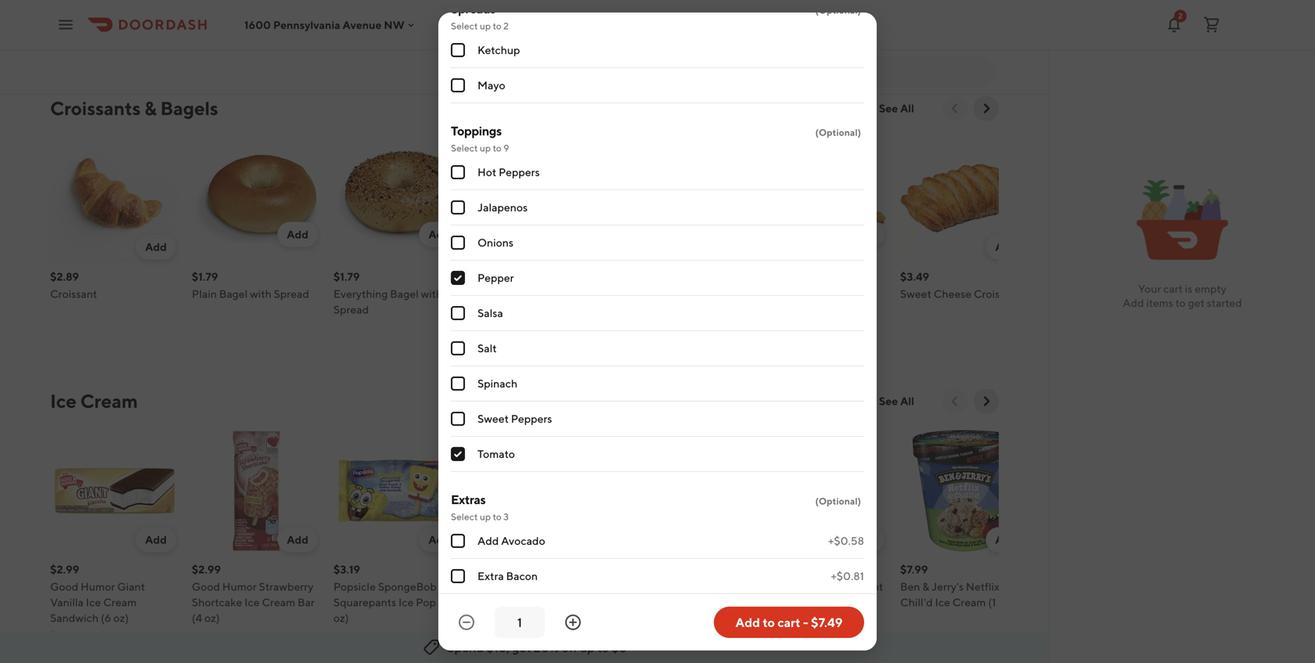 Task type: describe. For each thing, give the bounding box(es) containing it.
creme
[[421, 0, 455, 7]]

mixed
[[617, 10, 648, 23]]

increase quantity by 1 image
[[564, 613, 583, 632]]

twix ice cream bars (3.13 oz) image
[[617, 426, 746, 556]]

spreads select up to 2
[[451, 1, 509, 31]]

see all for croissants & bagels
[[879, 102, 914, 115]]

hot peppers
[[478, 166, 540, 179]]

(4 inside the "$2.99 good humor strawberry shortcake ice cream bar (4 oz)"
[[192, 611, 202, 624]]

$2.99 good humor giant vanilla ice cream sandwich (6 oz) sponsored
[[50, 563, 145, 642]]

onions
[[478, 236, 514, 249]]

add for popsicle spongebob squarepants ice pop (4 oz)
[[429, 533, 450, 546]]

Jalapenos checkbox
[[451, 200, 465, 215]]

pepper
[[478, 271, 514, 284]]

Ketchup checkbox
[[451, 43, 465, 57]]

ice cream link
[[50, 389, 138, 414]]

tomato
[[478, 447, 515, 460]]

$3.19
[[334, 563, 360, 576]]

(2.75
[[433, 10, 458, 23]]

ben & jerry's the tonight dough ice cream (1 pt) image
[[759, 426, 888, 556]]

see for croissants & bagels
[[879, 102, 898, 115]]

ice inside $2.99 good humor giant vanilla ice cream sandwich (6 oz) sponsored
[[86, 596, 101, 609]]

plain bagel with spread image
[[192, 133, 321, 263]]

turkey
[[759, 287, 792, 300]]

1600
[[244, 18, 271, 31]]

wafers
[[395, 10, 431, 23]]

welch's
[[617, 0, 657, 7]]

& inside ben & jerry's the tonight dough ice cream (1 pt)
[[781, 580, 788, 593]]

jerry's inside ben & jerry's the tonight dough ice cream (1 pt)
[[790, 580, 822, 593]]

$7.99 for $7.99 ben & jerry's half baked ice cream (1 pt)
[[475, 563, 503, 576]]

salt
[[478, 342, 497, 355]]

toppings group
[[451, 122, 864, 472]]

$2.89
[[50, 270, 79, 283]]

up right off
[[580, 640, 595, 655]]

spread for $1.79 plain bagel with spread
[[274, 287, 309, 300]]

(8
[[130, 26, 140, 39]]

hot
[[478, 166, 497, 179]]

croissants & bagels link
[[50, 96, 218, 121]]

$15,
[[487, 640, 510, 655]]

notification bell image
[[1165, 15, 1184, 34]]

turkey breakfast club bagel sandwich
[[759, 287, 868, 316]]

mayo
[[478, 79, 505, 92]]

Current quantity is 1 number field
[[504, 614, 536, 631]]

$3.49 sweet cheese croissant
[[900, 270, 1021, 300]]

oz) inside 'welch's gluten free mixed fruit snacks gummies (5 oz)'
[[680, 26, 695, 39]]

$7.99 ben & jerry's half baked ice cream (1 pt)
[[475, 563, 596, 609]]

spend $15, get 20% off up to $5
[[447, 640, 627, 655]]

sugar
[[364, 10, 393, 23]]

ben & jerry's netflix & chill'd ice cream (1 pt) image
[[900, 426, 1030, 556]]

oz) inside tastykake vanilla creme filled sugar wafers (2.75 oz)
[[334, 26, 349, 39]]

cream inside chocolate cookies & cream parfait
[[759, 10, 792, 23]]

giant
[[117, 580, 145, 593]]

trolli sour bite crawlers gummi candy (7.2 oz)
[[475, 0, 593, 23]]

Pepper checkbox
[[451, 271, 465, 285]]

add for good humor giant vanilla ice cream sandwich (6 oz)
[[145, 533, 167, 546]]

chill'd
[[900, 596, 933, 609]]

vanilla inside tastykake vanilla creme filled sugar wafers (2.75 oz)
[[385, 0, 419, 7]]

$2.99 for $2.99 good humor giant vanilla ice cream sandwich (6 oz) sponsored
[[50, 563, 79, 576]]

cookies
[[813, 0, 853, 7]]

1600 pennsylvania avenue nw
[[244, 18, 405, 31]]

your cart is empty add items to get started
[[1123, 282, 1242, 309]]

tastykake for bun
[[192, 0, 241, 7]]

started
[[1207, 296, 1242, 309]]

honey
[[281, 0, 314, 7]]

good for shortcake
[[192, 580, 220, 593]]

chewy
[[50, 26, 85, 39]]

twix ice cream bars (3.13 oz)
[[617, 580, 742, 609]]

snacks
[[676, 10, 711, 23]]

vanilla inside $2.99 good humor giant vanilla ice cream sandwich (6 oz) sponsored
[[50, 596, 84, 609]]

add avocado
[[478, 534, 545, 547]]

parfait
[[794, 10, 828, 23]]

cream inside twix ice cream bars (3.13 oz)
[[659, 580, 692, 593]]

toppings select up to 9
[[451, 123, 509, 153]]

twix
[[617, 580, 639, 593]]

add for ben & jerry's the tonight dough ice cream (1 pt)
[[854, 533, 875, 546]]

add for good humor strawberry shortcake ice cream bar (4 oz)
[[287, 533, 308, 546]]

popsicle spongebob squarepants ice pop (4 oz) image
[[334, 426, 463, 556]]

to inside your cart is empty add items to get started
[[1176, 296, 1186, 309]]

oz) inside $2.99 good humor giant vanilla ice cream sandwich (6 oz) sponsored
[[113, 611, 129, 624]]

2 inside spreads select up to 2
[[504, 20, 509, 31]]

ice inside the "$2.99 good humor strawberry shortcake ice cream bar (4 oz)"
[[244, 596, 260, 609]]

select for extras
[[451, 511, 478, 522]]

sandwich inside $7.49 western bagel sandwich
[[551, 287, 599, 300]]

bagel for everything
[[390, 287, 419, 300]]

free
[[696, 0, 718, 7]]

croissant inside $3.49 sweet cheese croissant
[[974, 287, 1021, 300]]

sandwich inside $2.99 good humor giant vanilla ice cream sandwich (6 oz) sponsored
[[50, 611, 99, 624]]

cream inside ben & jerry's the tonight dough ice cream (1 pt)
[[812, 596, 846, 609]]

peppers for hot peppers
[[499, 166, 540, 179]]

gummies
[[617, 26, 665, 39]]

$7.49 inside $7.49 western bagel sandwich
[[475, 270, 503, 283]]

(3.13
[[719, 580, 742, 593]]

next button of carousel image
[[979, 393, 994, 409]]

spreads
[[451, 1, 496, 16]]

pop
[[416, 596, 436, 609]]

extra bacon
[[478, 570, 538, 583]]

none checkbox inside extras group
[[451, 569, 465, 583]]

is
[[1185, 282, 1193, 295]]

see all link for croissants & bagels
[[870, 96, 924, 121]]

sandwich inside turkey breakfast club bagel sandwich
[[789, 303, 838, 316]]

sweet cheese croissant image
[[900, 133, 1030, 263]]

(optional) for extras
[[815, 496, 861, 507]]

oz) inside trolli sour bite crawlers gummi candy (7.2 oz)
[[569, 10, 584, 23]]

empty
[[1195, 282, 1227, 295]]

open menu image
[[56, 15, 75, 34]]

$1.79 everything bagel with spread
[[334, 270, 443, 316]]

(6
[[101, 611, 111, 624]]

extras
[[451, 492, 486, 507]]

cream inside $7.99 ben & jerry's half baked ice cream (1 pt)
[[493, 596, 526, 609]]

add to cart - $7.49 button
[[714, 607, 864, 638]]

$1.79 for $1.79 everything bagel with spread
[[334, 270, 360, 283]]

bagel for plain
[[219, 287, 248, 300]]

$3.49
[[900, 270, 929, 283]]

sweet inside $3.49 sweet cheese croissant
[[900, 287, 932, 300]]

good humor giant vanilla ice cream sandwich (6 oz) image
[[50, 426, 179, 556]]

ice inside "$3.19 popsicle spongebob squarepants ice pop (4 oz)"
[[399, 596, 414, 609]]

spongebob
[[378, 580, 437, 593]]

Sweet Peppers checkbox
[[451, 412, 465, 426]]

next button of carousel image
[[979, 101, 994, 116]]

Hot Peppers checkbox
[[451, 165, 465, 179]]

& inside chocolate cookies & cream parfait
[[855, 0, 862, 7]]

ice inside ben & jerry's the tonight dough ice cream (1 pt)
[[795, 596, 810, 609]]

gluten
[[659, 0, 693, 7]]

add for ben & jerry's netflix & chill'd ice cream (1 pt)
[[995, 533, 1017, 546]]

add for plain bagel with spread
[[287, 228, 308, 241]]

avenue
[[343, 18, 382, 31]]

1 horizontal spatial 2
[[1178, 11, 1183, 20]]

(optional) for toppings
[[815, 127, 861, 138]]

(5 inside 'welch's gluten free mixed fruit snacks gummies (5 oz)'
[[667, 26, 678, 39]]

kids
[[107, 0, 128, 7]]

welch's gluten free mixed fruit snacks gummies (5 oz)
[[617, 0, 718, 39]]

ice inside $7.99 ben & jerry's half baked ice cream (1 pt)
[[475, 596, 490, 609]]

(7.2
[[549, 10, 567, 23]]

see all for ice cream
[[879, 395, 914, 408]]

sour inside sour patch kids watermelon soft & chewy candies (8 oz) sponsored
[[50, 0, 73, 7]]

Tomato checkbox
[[451, 447, 465, 461]]

baked
[[564, 580, 596, 593]]

& inside $7.99 ben & jerry's half baked ice cream (1 pt)
[[497, 580, 504, 593]]

1600 pennsylvania avenue nw button
[[244, 18, 417, 31]]

spend
[[447, 640, 484, 655]]

oz) inside tastykake glazed honey bun (5 oz)
[[227, 10, 242, 23]]

oz) inside the "$2.99 good humor strawberry shortcake ice cream bar (4 oz)"
[[204, 611, 220, 624]]

(1 for half
[[528, 596, 536, 609]]

jalapenos
[[478, 201, 528, 214]]

0 items, open order cart image
[[1203, 15, 1221, 34]]

peppers for sweet peppers
[[511, 412, 552, 425]]

$3.19 popsicle spongebob squarepants ice pop (4 oz)
[[334, 563, 449, 624]]

& left bagels
[[144, 97, 157, 119]]

$2.99 good humor strawberry shortcake ice cream bar (4 oz)
[[192, 563, 315, 624]]

nw
[[384, 18, 405, 31]]

bun
[[192, 10, 212, 23]]

ketchup
[[478, 43, 520, 56]]

good humor strawberry shortcake ice cream bar (4 oz) image
[[192, 426, 321, 556]]

toppings
[[451, 123, 502, 138]]

cart inside your cart is empty add items to get started
[[1164, 282, 1183, 295]]

western
[[475, 287, 518, 300]]

sour patch kids watermelon soft & chewy candies (8 oz) sponsored
[[50, 0, 158, 56]]

jerry's for chill'd
[[932, 580, 964, 593]]

(1 for tonight
[[848, 596, 856, 609]]

fruit
[[650, 10, 674, 23]]

trolli
[[475, 0, 500, 7]]

20%
[[534, 640, 559, 655]]

extra
[[478, 570, 504, 583]]

avocado
[[501, 534, 545, 547]]

ice inside $7.99 ben & jerry's netflix & chill'd ice cream (1 pt)
[[935, 596, 950, 609]]



Task type: vqa. For each thing, say whether or not it's contained in the screenshot.
create
no



Task type: locate. For each thing, give the bounding box(es) containing it.
Onions checkbox
[[451, 236, 465, 250]]

oz) inside sour patch kids watermelon soft & chewy candies (8 oz) sponsored
[[143, 26, 158, 39]]

(optional) right chocolate
[[815, 5, 861, 16]]

0 vertical spatial see all
[[879, 102, 914, 115]]

ben left bacon
[[475, 580, 495, 593]]

0 horizontal spatial tastykake
[[192, 0, 241, 7]]

2 sour from the left
[[502, 0, 525, 7]]

2 with from the left
[[421, 287, 443, 300]]

0 horizontal spatial $2.99
[[50, 563, 79, 576]]

tastykake up bun at the top left
[[192, 0, 241, 7]]

(5 inside tastykake glazed honey bun (5 oz)
[[214, 10, 225, 23]]

1 horizontal spatial jerry's
[[790, 580, 822, 593]]

cream inside "link"
[[80, 390, 138, 412]]

1 previous button of carousel image from the top
[[947, 101, 963, 116]]

bagel inside $7.49 western bagel sandwich
[[520, 287, 549, 300]]

0 vertical spatial vanilla
[[385, 0, 419, 7]]

bagel right everything
[[390, 287, 419, 300]]

up for spreads
[[480, 20, 491, 31]]

cart inside button
[[778, 615, 801, 630]]

1 $1.79 from the left
[[192, 270, 218, 283]]

oz) down shortcake at the left
[[204, 611, 220, 624]]

$2.99 inside $2.99 good humor giant vanilla ice cream sandwich (6 oz) sponsored
[[50, 563, 79, 576]]

to inside button
[[763, 615, 775, 630]]

tastykake up the filled
[[334, 0, 383, 7]]

spread down everything
[[334, 303, 369, 316]]

soft
[[115, 10, 135, 23]]

ben for ben & jerry's netflix & chill'd ice cream (1 pt)
[[900, 580, 920, 593]]

everything bagel with spread image
[[334, 133, 463, 263]]

Spinach checkbox
[[451, 377, 465, 391]]

Mayo checkbox
[[451, 78, 465, 92]]

pt) inside $7.99 ben & jerry's netflix & chill'd ice cream (1 pt)
[[998, 596, 1013, 609]]

to left '9'
[[493, 142, 502, 153]]

cream inside $2.99 good humor giant vanilla ice cream sandwich (6 oz) sponsored
[[103, 596, 137, 609]]

oz) inside "$3.19 popsicle spongebob squarepants ice pop (4 oz)"
[[334, 611, 349, 624]]

3 jerry's from the left
[[932, 580, 964, 593]]

tastykake
[[192, 0, 241, 7], [334, 0, 383, 7]]

0 vertical spatial previous button of carousel image
[[947, 101, 963, 116]]

1 humor from the left
[[81, 580, 115, 593]]

1 vertical spatial see all
[[879, 395, 914, 408]]

1 all from the top
[[900, 102, 914, 115]]

select down extras
[[451, 511, 478, 522]]

2 horizontal spatial (1
[[988, 596, 996, 609]]

1 horizontal spatial $1.79
[[334, 270, 360, 283]]

half
[[541, 580, 562, 593]]

1 vertical spatial vanilla
[[50, 596, 84, 609]]

spread for $1.79 everything bagel with spread
[[334, 303, 369, 316]]

2 horizontal spatial sandwich
[[789, 303, 838, 316]]

add for sweet cheese croissant
[[995, 240, 1017, 253]]

oz) down snacks
[[680, 26, 695, 39]]

$7.49
[[475, 270, 503, 283], [811, 615, 843, 630]]

popsicle
[[334, 580, 376, 593]]

1 see from the top
[[879, 102, 898, 115]]

1 vertical spatial sweet
[[478, 412, 509, 425]]

0 vertical spatial get
[[1188, 296, 1205, 309]]

2 (optional) from the top
[[815, 127, 861, 138]]

spread left everything
[[274, 287, 309, 300]]

1 horizontal spatial $2.99
[[192, 563, 221, 576]]

salsa
[[478, 307, 503, 319]]

jerry's inside $7.99 ben & jerry's netflix & chill'd ice cream (1 pt)
[[932, 580, 964, 593]]

2 horizontal spatial ben
[[900, 580, 920, 593]]

1 croissant from the left
[[50, 287, 97, 300]]

tastykake vanilla creme filled sugar wafers (2.75 oz)
[[334, 0, 458, 39]]

$1.79 inside $1.79 plain bagel with spread
[[192, 270, 218, 283]]

(optional) down the search wawa search field
[[815, 127, 861, 138]]

$2.99
[[50, 563, 79, 576], [192, 563, 221, 576]]

with
[[250, 287, 272, 300], [421, 287, 443, 300]]

1 vertical spatial all
[[900, 395, 914, 408]]

peppers down '9'
[[499, 166, 540, 179]]

1 $2.99 from the left
[[50, 563, 79, 576]]

croissants
[[50, 97, 141, 119]]

3 (optional) from the top
[[815, 496, 861, 507]]

1 see all from the top
[[879, 102, 914, 115]]

(4
[[438, 596, 449, 609], [192, 611, 202, 624]]

dough
[[759, 596, 793, 609]]

0 vertical spatial $7.49
[[475, 270, 503, 283]]

vanilla
[[385, 0, 419, 7], [50, 596, 84, 609]]

0 horizontal spatial cart
[[778, 615, 801, 630]]

bars
[[695, 580, 716, 593]]

2 horizontal spatial pt)
[[998, 596, 1013, 609]]

to inside extras select up to 3
[[493, 511, 502, 522]]

good
[[50, 580, 78, 593], [192, 580, 220, 593]]

add for croissant
[[145, 240, 167, 253]]

jerry's left half
[[507, 580, 539, 593]]

see for ice cream
[[879, 395, 898, 408]]

2 sponsored from the top
[[50, 629, 104, 642]]

your
[[1138, 282, 1161, 295]]

with inside $1.79 plain bagel with spread
[[250, 287, 272, 300]]

$1.79 up everything
[[334, 270, 360, 283]]

up inside spreads select up to 2
[[480, 20, 491, 31]]

0 horizontal spatial (1
[[528, 596, 536, 609]]

off
[[562, 640, 578, 655]]

0 horizontal spatial pt)
[[538, 596, 553, 609]]

& right cookies
[[855, 0, 862, 7]]

2 vertical spatial select
[[451, 511, 478, 522]]

0 horizontal spatial $7.99
[[475, 563, 503, 576]]

+$0.58
[[828, 534, 864, 547]]

ben
[[475, 580, 495, 593], [759, 580, 779, 593], [900, 580, 920, 593]]

2 ben from the left
[[759, 580, 779, 593]]

sponsored for candies
[[50, 43, 104, 56]]

humor for shortcake
[[222, 580, 257, 593]]

(optional) for spreads
[[815, 5, 861, 16]]

bagels
[[160, 97, 218, 119]]

previous button of carousel image left next button of carousel icon on the right of the page
[[947, 101, 963, 116]]

1 horizontal spatial sandwich
[[551, 287, 599, 300]]

sponsored for sandwich
[[50, 629, 104, 642]]

(optional) inside the spreads "group"
[[815, 5, 861, 16]]

2 $1.79 from the left
[[334, 270, 360, 283]]

1 horizontal spatial sweet
[[900, 287, 932, 300]]

the
[[824, 580, 843, 593]]

items
[[1146, 296, 1174, 309]]

(optional) inside toppings group
[[815, 127, 861, 138]]

plain
[[192, 287, 217, 300]]

ice
[[50, 390, 76, 412], [642, 580, 657, 593], [86, 596, 101, 609], [244, 596, 260, 609], [399, 596, 414, 609], [475, 596, 490, 609], [795, 596, 810, 609], [935, 596, 950, 609]]

filled
[[334, 10, 362, 23]]

ben up chill'd
[[900, 580, 920, 593]]

$1.79 for $1.79 plain bagel with spread
[[192, 270, 218, 283]]

(4 right pop
[[438, 596, 449, 609]]

biscuit
[[617, 287, 651, 300]]

(1 up current quantity is 1 number field
[[528, 596, 536, 609]]

$7.49 inside button
[[811, 615, 843, 630]]

3 (1 from the left
[[988, 596, 996, 609]]

1 horizontal spatial tastykake
[[334, 0, 383, 7]]

2 see all from the top
[[879, 395, 914, 408]]

2 humor from the left
[[222, 580, 257, 593]]

0 vertical spatial cart
[[1164, 282, 1183, 295]]

bagel inside "$1.79 everything bagel with spread"
[[390, 287, 419, 300]]

0 vertical spatial peppers
[[499, 166, 540, 179]]

bagel down turkey
[[759, 303, 787, 316]]

1 vertical spatial sponsored
[[50, 629, 104, 642]]

0 horizontal spatial ben
[[475, 580, 495, 593]]

patch
[[75, 0, 104, 7]]

peppers down the spinach
[[511, 412, 552, 425]]

& inside sour patch kids watermelon soft & chewy candies (8 oz) sponsored
[[137, 10, 144, 23]]

get inside your cart is empty add items to get started
[[1188, 296, 1205, 309]]

1 sponsored from the top
[[50, 43, 104, 56]]

get right $15,
[[512, 640, 531, 655]]

good inside the "$2.99 good humor strawberry shortcake ice cream bar (4 oz)"
[[192, 580, 220, 593]]

0 horizontal spatial vanilla
[[50, 596, 84, 609]]

$7.99 for $7.99 ben & jerry's netflix & chill'd ice cream (1 pt)
[[900, 563, 928, 576]]

0 vertical spatial sweet
[[900, 287, 932, 300]]

1 ben from the left
[[475, 580, 495, 593]]

1 vertical spatial see
[[879, 395, 898, 408]]

oz) down the filled
[[334, 26, 349, 39]]

0 horizontal spatial 2
[[504, 20, 509, 31]]

(1 inside $7.99 ben & jerry's netflix & chill'd ice cream (1 pt)
[[988, 596, 996, 609]]

pt) down half
[[538, 596, 553, 609]]

$1.79
[[192, 270, 218, 283], [334, 270, 360, 283]]

squarepants
[[334, 596, 396, 609]]

humor up (6 at the bottom left of page
[[81, 580, 115, 593]]

0 horizontal spatial get
[[512, 640, 531, 655]]

spreads group
[[451, 0, 864, 103]]

cheese
[[934, 287, 972, 300]]

with for everything bagel with spread
[[421, 287, 443, 300]]

dialog containing spreads
[[438, 0, 877, 661]]

0 horizontal spatial (4
[[192, 611, 202, 624]]

sandwich left biscuit
[[551, 287, 599, 300]]

$7.99 up chill'd
[[900, 563, 928, 576]]

2 tastykake from the left
[[334, 0, 383, 7]]

cream inside $7.99 ben & jerry's netflix & chill'd ice cream (1 pt)
[[953, 596, 986, 609]]

spread inside "$1.79 everything bagel with spread"
[[334, 303, 369, 316]]

good left giant
[[50, 580, 78, 593]]

0 vertical spatial (4
[[438, 596, 449, 609]]

&
[[855, 0, 862, 7], [137, 10, 144, 23], [144, 97, 157, 119], [497, 580, 504, 593], [781, 580, 788, 593], [923, 580, 930, 593], [1002, 580, 1009, 593]]

0 horizontal spatial $7.49
[[475, 270, 503, 283]]

0 vertical spatial sandwich
[[551, 287, 599, 300]]

ice inside "link"
[[50, 390, 76, 412]]

to left $5
[[597, 640, 609, 655]]

0 horizontal spatial (5
[[214, 10, 225, 23]]

tonight
[[845, 580, 883, 593]]

to inside spreads select up to 2
[[493, 20, 502, 31]]

pt) inside ben & jerry's the tonight dough ice cream (1 pt)
[[858, 596, 873, 609]]

$1.79 up plain
[[192, 270, 218, 283]]

1 tastykake from the left
[[192, 0, 241, 7]]

sandwich left (6 at the bottom left of page
[[50, 611, 99, 624]]

pennsylvania
[[273, 18, 340, 31]]

1 horizontal spatial sour
[[502, 0, 525, 7]]

to left 3
[[493, 511, 502, 522]]

1 (1 from the left
[[528, 596, 536, 609]]

ben for ben & jerry's half baked ice cream (1 pt)
[[475, 580, 495, 593]]

(4 inside "$3.19 popsicle spongebob squarepants ice pop (4 oz)"
[[438, 596, 449, 609]]

up down spreads
[[480, 20, 491, 31]]

add for everything bagel with spread
[[429, 228, 450, 241]]

previous button of carousel image left next button of carousel image
[[947, 393, 963, 409]]

1 horizontal spatial spread
[[334, 303, 369, 316]]

oz) right (8
[[143, 26, 158, 39]]

$2.99 for $2.99 good humor strawberry shortcake ice cream bar (4 oz)
[[192, 563, 221, 576]]

1 vertical spatial get
[[512, 640, 531, 655]]

select for spreads
[[451, 20, 478, 31]]

(1 down netflix
[[988, 596, 996, 609]]

previous button of carousel image
[[947, 101, 963, 116], [947, 393, 963, 409]]

0 horizontal spatial croissant
[[50, 287, 97, 300]]

& right soft
[[137, 10, 144, 23]]

pt) for half
[[538, 596, 553, 609]]

decrease quantity by 1 image
[[457, 613, 476, 632]]

select inside extras select up to 3
[[451, 511, 478, 522]]

1 jerry's from the left
[[507, 580, 539, 593]]

1 vertical spatial cart
[[778, 615, 801, 630]]

see all link for ice cream
[[870, 389, 924, 414]]

$7.99 inside $7.99 ben & jerry's netflix & chill'd ice cream (1 pt)
[[900, 563, 928, 576]]

sponsored inside sour patch kids watermelon soft & chewy candies (8 oz) sponsored
[[50, 43, 104, 56]]

2
[[1178, 11, 1183, 20], [504, 20, 509, 31]]

up left 3
[[480, 511, 491, 522]]

oz) left 1600
[[227, 10, 242, 23]]

add inside your cart is empty add items to get started
[[1123, 296, 1144, 309]]

sponsored down (6 at the bottom left of page
[[50, 629, 104, 642]]

all for croissants & bagels
[[900, 102, 914, 115]]

(5 down fruit
[[667, 26, 678, 39]]

select down toppings
[[451, 142, 478, 153]]

2 vertical spatial sandwich
[[50, 611, 99, 624]]

up inside extras select up to 3
[[480, 511, 491, 522]]

previous button of carousel image for croissants & bagels
[[947, 101, 963, 116]]

up down toppings
[[480, 142, 491, 153]]

1 (optional) from the top
[[815, 5, 861, 16]]

croissants & bagels
[[50, 97, 218, 119]]

1 select from the top
[[451, 20, 478, 31]]

add inside button
[[736, 615, 760, 630]]

add button
[[277, 222, 318, 247], [277, 222, 318, 247], [419, 222, 460, 247], [419, 222, 460, 247], [136, 234, 176, 260], [136, 234, 176, 260], [986, 234, 1026, 260], [986, 234, 1026, 260], [136, 527, 176, 552], [136, 527, 176, 552], [277, 527, 318, 552], [277, 527, 318, 552], [419, 527, 460, 552], [419, 527, 460, 552], [844, 527, 885, 552], [844, 527, 885, 552], [986, 527, 1026, 552], [986, 527, 1026, 552]]

(1 down tonight
[[848, 596, 856, 609]]

& left bacon
[[497, 580, 504, 593]]

bagel right plain
[[219, 287, 248, 300]]

strawberry
[[259, 580, 314, 593]]

with inside "$1.79 everything bagel with spread"
[[421, 287, 443, 300]]

1 horizontal spatial good
[[192, 580, 220, 593]]

select down spreads
[[451, 20, 478, 31]]

pt) inside $7.99 ben & jerry's half baked ice cream (1 pt)
[[538, 596, 553, 609]]

oz) inside twix ice cream bars (3.13 oz)
[[617, 596, 632, 609]]

0 horizontal spatial with
[[250, 287, 272, 300]]

1 pt) from the left
[[538, 596, 553, 609]]

ice cream
[[50, 390, 138, 412]]

jerry's inside $7.99 ben & jerry's half baked ice cream (1 pt)
[[507, 580, 539, 593]]

jerry's for ice
[[507, 580, 539, 593]]

1 horizontal spatial vanilla
[[385, 0, 419, 7]]

chocolate cookies & cream parfait
[[759, 0, 862, 23]]

Salsa checkbox
[[451, 306, 465, 320]]

0 horizontal spatial sandwich
[[50, 611, 99, 624]]

with for plain bagel with spread
[[250, 287, 272, 300]]

spread inside $1.79 plain bagel with spread
[[274, 287, 309, 300]]

2 vertical spatial (optional)
[[815, 496, 861, 507]]

get down is at the right top
[[1188, 296, 1205, 309]]

& up the 'dough'
[[781, 580, 788, 593]]

2 $7.99 from the left
[[900, 563, 928, 576]]

cream
[[759, 10, 792, 23], [80, 390, 138, 412], [659, 580, 692, 593], [103, 596, 137, 609], [262, 596, 295, 609], [493, 596, 526, 609], [812, 596, 846, 609], [953, 596, 986, 609]]

0 horizontal spatial sour
[[50, 0, 73, 7]]

ben up the 'dough'
[[759, 580, 779, 593]]

add inside extras group
[[478, 534, 499, 547]]

1 horizontal spatial humor
[[222, 580, 257, 593]]

$7.49 up western
[[475, 270, 503, 283]]

1 vertical spatial see all link
[[870, 389, 924, 414]]

1 vertical spatial (5
[[667, 26, 678, 39]]

0 vertical spatial see
[[879, 102, 898, 115]]

tastykake inside tastykake vanilla creme filled sugar wafers (2.75 oz)
[[334, 0, 383, 7]]

humor inside $2.99 good humor giant vanilla ice cream sandwich (6 oz) sponsored
[[81, 580, 115, 593]]

cart left -
[[778, 615, 801, 630]]

2 select from the top
[[451, 142, 478, 153]]

& up chill'd
[[923, 580, 930, 593]]

pt) down netflix
[[998, 596, 1013, 609]]

None checkbox
[[451, 534, 465, 548]]

2 see all link from the top
[[870, 389, 924, 414]]

1 vertical spatial select
[[451, 142, 478, 153]]

(optional) up +$0.58
[[815, 496, 861, 507]]

1 horizontal spatial $7.99
[[900, 563, 928, 576]]

0 vertical spatial see all link
[[870, 96, 924, 121]]

sweet right sweet peppers checkbox
[[478, 412, 509, 425]]

2 $2.99 from the left
[[192, 563, 221, 576]]

sponsored down chewy
[[50, 43, 104, 56]]

1 horizontal spatial with
[[421, 287, 443, 300]]

sweet inside toppings group
[[478, 412, 509, 425]]

1 horizontal spatial get
[[1188, 296, 1205, 309]]

1 good from the left
[[50, 580, 78, 593]]

sour inside trolli sour bite crawlers gummi candy (7.2 oz)
[[502, 0, 525, 7]]

0 vertical spatial select
[[451, 20, 478, 31]]

jerry's left "the"
[[790, 580, 822, 593]]

1 vertical spatial (4
[[192, 611, 202, 624]]

bar
[[298, 596, 315, 609]]

0 vertical spatial spread
[[274, 287, 309, 300]]

to down the 'dough'
[[763, 615, 775, 630]]

(1
[[528, 596, 536, 609], [848, 596, 856, 609], [988, 596, 996, 609]]

$1.79 plain bagel with spread
[[192, 270, 309, 300]]

0 vertical spatial (optional)
[[815, 5, 861, 16]]

biscuit image
[[617, 133, 746, 263]]

bagel right western
[[520, 287, 549, 300]]

1 horizontal spatial croissant
[[974, 287, 1021, 300]]

0 horizontal spatial good
[[50, 580, 78, 593]]

2 see from the top
[[879, 395, 898, 408]]

1 horizontal spatial ben
[[759, 580, 779, 593]]

None checkbox
[[451, 569, 465, 583]]

humor up shortcake at the left
[[222, 580, 257, 593]]

0 horizontal spatial sweet
[[478, 412, 509, 425]]

pt)
[[538, 596, 553, 609], [858, 596, 873, 609], [998, 596, 1013, 609]]

good for vanilla
[[50, 580, 78, 593]]

1 with from the left
[[250, 287, 272, 300]]

1 vertical spatial $7.49
[[811, 615, 843, 630]]

3 pt) from the left
[[998, 596, 1013, 609]]

1 sour from the left
[[50, 0, 73, 7]]

(1 inside ben & jerry's the tonight dough ice cream (1 pt)
[[848, 596, 856, 609]]

$7.99 inside $7.99 ben & jerry's half baked ice cream (1 pt)
[[475, 563, 503, 576]]

extras select up to 3
[[451, 492, 509, 522]]

select inside spreads select up to 2
[[451, 20, 478, 31]]

1 vertical spatial peppers
[[511, 412, 552, 425]]

sour up candy
[[502, 0, 525, 7]]

shortcake
[[192, 596, 242, 609]]

$7.99 ben & jerry's netflix & chill'd ice cream (1 pt)
[[900, 563, 1013, 609]]

$1.79 inside "$1.79 everything bagel with spread"
[[334, 270, 360, 283]]

to up ketchup
[[493, 20, 502, 31]]

1 vertical spatial spread
[[334, 303, 369, 316]]

up for toppings
[[480, 142, 491, 153]]

bagel inside $1.79 plain bagel with spread
[[219, 287, 248, 300]]

sweet peppers
[[478, 412, 552, 425]]

up for extras
[[480, 511, 491, 522]]

(optional)
[[815, 5, 861, 16], [815, 127, 861, 138], [815, 496, 861, 507]]

1 horizontal spatial pt)
[[858, 596, 873, 609]]

ben inside $7.99 ben & jerry's half baked ice cream (1 pt)
[[475, 580, 495, 593]]

& right netflix
[[1002, 580, 1009, 593]]

croissant image
[[50, 133, 179, 263]]

9
[[504, 142, 509, 153]]

+$0.81
[[831, 570, 864, 583]]

to down is at the right top
[[1176, 296, 1186, 309]]

(optional) inside extras group
[[815, 496, 861, 507]]

chocolate
[[759, 0, 811, 7]]

everything
[[334, 287, 388, 300]]

(5
[[214, 10, 225, 23], [667, 26, 678, 39]]

0 horizontal spatial spread
[[274, 287, 309, 300]]

previous button of carousel image for ice cream
[[947, 393, 963, 409]]

3 select from the top
[[451, 511, 478, 522]]

up inside toppings select up to 9
[[480, 142, 491, 153]]

select for toppings
[[451, 142, 478, 153]]

bagel for western
[[520, 287, 549, 300]]

2 jerry's from the left
[[790, 580, 822, 593]]

1 vertical spatial (optional)
[[815, 127, 861, 138]]

ben & jerry's the tonight dough ice cream (1 pt)
[[759, 580, 883, 609]]

2 pt) from the left
[[858, 596, 873, 609]]

sour up open menu image
[[50, 0, 73, 7]]

oz) right (6 at the bottom left of page
[[113, 611, 129, 624]]

turkey breakfast club bagel sandwich image
[[759, 133, 888, 263]]

0 vertical spatial all
[[900, 102, 914, 115]]

western bagel sandwich image
[[475, 133, 604, 263]]

1 horizontal spatial $7.49
[[811, 615, 843, 630]]

candies
[[87, 26, 128, 39]]

1 horizontal spatial (1
[[848, 596, 856, 609]]

0 horizontal spatial jerry's
[[507, 580, 539, 593]]

0 horizontal spatial humor
[[81, 580, 115, 593]]

croissant right cheese
[[974, 287, 1021, 300]]

0 horizontal spatial $1.79
[[192, 270, 218, 283]]

0 vertical spatial sponsored
[[50, 43, 104, 56]]

sweet down $3.49
[[900, 287, 932, 300]]

1 $7.99 from the left
[[475, 563, 503, 576]]

peppers
[[499, 166, 540, 179], [511, 412, 552, 425]]

all for ice cream
[[900, 395, 914, 408]]

oz) down the squarepants
[[334, 611, 349, 624]]

3 ben from the left
[[900, 580, 920, 593]]

1 horizontal spatial (4
[[438, 596, 449, 609]]

(1 inside $7.99 ben & jerry's half baked ice cream (1 pt)
[[528, 596, 536, 609]]

(4 down shortcake at the left
[[192, 611, 202, 624]]

1 vertical spatial sandwich
[[789, 303, 838, 316]]

candy
[[514, 10, 547, 23]]

humor for vanilla
[[81, 580, 115, 593]]

ben inside $7.99 ben & jerry's netflix & chill'd ice cream (1 pt)
[[900, 580, 920, 593]]

all
[[900, 102, 914, 115], [900, 395, 914, 408]]

bagel inside turkey breakfast club bagel sandwich
[[759, 303, 787, 316]]

to inside toppings select up to 9
[[493, 142, 502, 153]]

$7.99
[[475, 563, 503, 576], [900, 563, 928, 576]]

add to cart - $7.49
[[736, 615, 843, 630]]

oz) down twix
[[617, 596, 632, 609]]

pt) for tonight
[[858, 596, 873, 609]]

2 all from the top
[[900, 395, 914, 408]]

sandwich down breakfast
[[789, 303, 838, 316]]

2 good from the left
[[192, 580, 220, 593]]

Search Wawa search field
[[758, 63, 983, 81]]

croissant down "$2.89"
[[50, 287, 97, 300]]

2 previous button of carousel image from the top
[[947, 393, 963, 409]]

sponsored inside $2.99 good humor giant vanilla ice cream sandwich (6 oz) sponsored
[[50, 629, 104, 642]]

gummi
[[475, 10, 512, 23]]

ben & jerry's half baked ice cream (1 pt) image
[[475, 426, 604, 556]]

pt) down tonight
[[858, 596, 873, 609]]

good inside $2.99 good humor giant vanilla ice cream sandwich (6 oz) sponsored
[[50, 580, 78, 593]]

see
[[879, 102, 898, 115], [879, 395, 898, 408]]

$2.99 inside the "$2.99 good humor strawberry shortcake ice cream bar (4 oz)"
[[192, 563, 221, 576]]

dialog
[[438, 0, 877, 661]]

tastykake for filled
[[334, 0, 383, 7]]

$7.99 left bacon
[[475, 563, 503, 576]]

2 (1 from the left
[[848, 596, 856, 609]]

2 left 0 items, open order cart image
[[1178, 11, 1183, 20]]

Salt checkbox
[[451, 341, 465, 355]]

2 up ketchup
[[504, 20, 509, 31]]

1 see all link from the top
[[870, 96, 924, 121]]

jerry's
[[507, 580, 539, 593], [790, 580, 822, 593], [932, 580, 964, 593]]

extras group
[[451, 491, 864, 629]]

good up shortcake at the left
[[192, 580, 220, 593]]

sour
[[50, 0, 73, 7], [502, 0, 525, 7]]

0 vertical spatial (5
[[214, 10, 225, 23]]

humor inside the "$2.99 good humor strawberry shortcake ice cream bar (4 oz)"
[[222, 580, 257, 593]]

$7.49 western bagel sandwich
[[475, 270, 599, 300]]

tastykake glazed honey bun (5 oz)
[[192, 0, 314, 23]]

2 horizontal spatial jerry's
[[932, 580, 964, 593]]

jerry's up chill'd
[[932, 580, 964, 593]]

cream inside the "$2.99 good humor strawberry shortcake ice cream bar (4 oz)"
[[262, 596, 295, 609]]

ice inside twix ice cream bars (3.13 oz)
[[642, 580, 657, 593]]

1 horizontal spatial (5
[[667, 26, 678, 39]]

select inside toppings select up to 9
[[451, 142, 478, 153]]

(5 right bun at the top left
[[214, 10, 225, 23]]

$7.49 right -
[[811, 615, 843, 630]]

1 vertical spatial previous button of carousel image
[[947, 393, 963, 409]]

oz) down crawlers
[[569, 10, 584, 23]]

ben inside ben & jerry's the tonight dough ice cream (1 pt)
[[759, 580, 779, 593]]

tastykake inside tastykake glazed honey bun (5 oz)
[[192, 0, 241, 7]]

2 croissant from the left
[[974, 287, 1021, 300]]

cart left is at the right top
[[1164, 282, 1183, 295]]

none checkbox inside extras group
[[451, 534, 465, 548]]

1 horizontal spatial cart
[[1164, 282, 1183, 295]]



